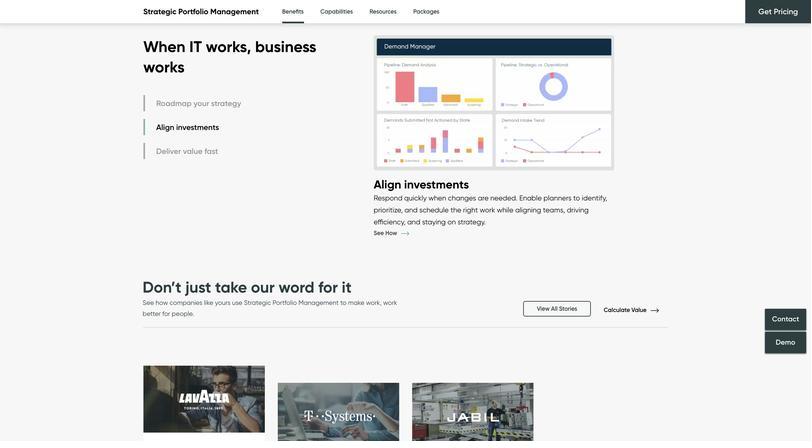 Task type: describe. For each thing, give the bounding box(es) containing it.
it
[[342, 278, 352, 297]]

get pricing link
[[746, 0, 811, 23]]

needed.
[[490, 194, 518, 202]]

right
[[463, 206, 478, 214]]

jabil improves outcomes image
[[412, 383, 533, 442]]

0 vertical spatial and
[[405, 206, 418, 214]]

business
[[255, 37, 316, 56]]

0 vertical spatial see
[[374, 230, 384, 237]]

capabilities link
[[320, 0, 353, 24]]

schedule
[[419, 206, 449, 214]]

lavazza curbs complexity and boosts innovation with spm image
[[143, 366, 265, 435]]

use
[[232, 299, 242, 307]]

resources
[[370, 8, 397, 15]]

contact
[[772, 315, 799, 324]]

1 vertical spatial and
[[407, 218, 420, 226]]

stories
[[559, 306, 577, 313]]

align investments respond quickly when changes are needed. enable planners to identify, prioritize, and schedule the right work while aligning teams, driving efficiency, and staying on strategy.
[[374, 177, 607, 226]]

strategic inside don't just take our word for it see how companies like yours use strategic portfolio management to make work, work better for people.
[[244, 299, 271, 307]]

while
[[497, 206, 514, 214]]

get pricing
[[758, 7, 798, 16]]

value
[[632, 307, 647, 314]]

benefits
[[282, 8, 304, 15]]

our
[[251, 278, 275, 297]]

to inside align investments respond quickly when changes are needed. enable planners to identify, prioritize, and schedule the right work while aligning teams, driving efficiency, and staying on strategy.
[[573, 194, 580, 202]]

view all stories
[[537, 306, 577, 313]]

works
[[143, 57, 185, 77]]

see how link
[[374, 230, 419, 237]]

0 vertical spatial management
[[210, 7, 259, 16]]

investments for align investments
[[176, 123, 219, 132]]

pricing
[[774, 7, 798, 16]]

capabilities
[[320, 8, 353, 15]]

your
[[194, 99, 209, 108]]

deliver value fast link
[[143, 143, 243, 159]]

identify,
[[582, 194, 607, 202]]

just
[[185, 278, 211, 297]]

prioritize,
[[374, 206, 403, 214]]

roadmap your strategy link
[[143, 95, 243, 111]]

0 horizontal spatial portfolio
[[178, 7, 208, 16]]

get
[[758, 7, 772, 16]]

when it works, business works
[[143, 37, 316, 77]]

roadmap
[[156, 99, 192, 108]]

strategy
[[211, 99, 241, 108]]

1 horizontal spatial for
[[318, 278, 338, 297]]

enable
[[519, 194, 542, 202]]

yours
[[215, 299, 230, 307]]

make
[[348, 299, 364, 307]]

fast
[[205, 147, 218, 156]]

people.
[[172, 310, 194, 318]]

strategy.
[[458, 218, 486, 226]]

take
[[215, 278, 247, 297]]

don't
[[143, 278, 181, 297]]

aligning
[[515, 206, 541, 214]]

don't just take our word for it see how companies like yours use strategic portfolio management to make work, work better for people.
[[143, 278, 397, 318]]

works,
[[206, 37, 251, 56]]

investments for align investments respond quickly when changes are needed. enable planners to identify, prioritize, and schedule the right work while aligning teams, driving efficiency, and staying on strategy.
[[404, 177, 469, 192]]

demo link
[[765, 332, 806, 354]]



Task type: locate. For each thing, give the bounding box(es) containing it.
changes
[[448, 194, 476, 202]]

1 vertical spatial see
[[143, 299, 154, 307]]

0 horizontal spatial for
[[162, 310, 170, 318]]

align investments link
[[143, 119, 243, 135]]

demo
[[776, 338, 796, 347]]

how
[[156, 299, 168, 307]]

how
[[385, 230, 397, 237]]

for
[[318, 278, 338, 297], [162, 310, 170, 318]]

0 horizontal spatial work
[[383, 299, 397, 307]]

calculate value
[[604, 307, 648, 314]]

work inside align investments respond quickly when changes are needed. enable planners to identify, prioritize, and schedule the right work while aligning teams, driving efficiency, and staying on strategy.
[[480, 206, 495, 214]]

align
[[156, 123, 174, 132], [374, 177, 401, 192]]

see
[[374, 230, 384, 237], [143, 299, 154, 307]]

see up better
[[143, 299, 154, 307]]

0 horizontal spatial strategic
[[143, 7, 176, 16]]

0 horizontal spatial management
[[210, 7, 259, 16]]

1 horizontal spatial work
[[480, 206, 495, 214]]

1 vertical spatial investments
[[404, 177, 469, 192]]

the
[[451, 206, 461, 214]]

align for align investments respond quickly when changes are needed. enable planners to identify, prioritize, and schedule the right work while aligning teams, driving efficiency, and staying on strategy.
[[374, 177, 401, 192]]

when
[[429, 194, 446, 202]]

for left the it
[[318, 278, 338, 297]]

0 vertical spatial investments
[[176, 123, 219, 132]]

1 vertical spatial work
[[383, 299, 397, 307]]

see inside don't just take our word for it see how companies like yours use strategic portfolio management to make work, work better for people.
[[143, 299, 154, 307]]

1 vertical spatial align
[[374, 177, 401, 192]]

it
[[189, 37, 202, 56]]

packages
[[413, 8, 439, 15]]

1 horizontal spatial investments
[[404, 177, 469, 192]]

1 vertical spatial for
[[162, 310, 170, 318]]

contact link
[[765, 309, 806, 331]]

1 vertical spatial portfolio
[[273, 299, 297, 307]]

strategic
[[143, 7, 176, 16], [244, 299, 271, 307]]

see how
[[374, 230, 399, 237]]

roadmap your strategy
[[156, 99, 241, 108]]

when
[[143, 37, 185, 56]]

calculate
[[604, 307, 630, 314]]

to
[[573, 194, 580, 202], [340, 299, 347, 307]]

all
[[551, 306, 558, 313]]

see left how
[[374, 230, 384, 237]]

to inside don't just take our word for it see how companies like yours use strategic portfolio management to make work, work better for people.
[[340, 299, 347, 307]]

portfolio inside don't just take our word for it see how companies like yours use strategic portfolio management to make work, work better for people.
[[273, 299, 297, 307]]

0 horizontal spatial see
[[143, 299, 154, 307]]

1 horizontal spatial portfolio
[[273, 299, 297, 307]]

respond
[[374, 194, 403, 202]]

0 vertical spatial align
[[156, 123, 174, 132]]

view
[[537, 306, 550, 313]]

work right work,
[[383, 299, 397, 307]]

1 vertical spatial to
[[340, 299, 347, 307]]

0 horizontal spatial to
[[340, 299, 347, 307]]

0 horizontal spatial align
[[156, 123, 174, 132]]

1 horizontal spatial strategic
[[244, 299, 271, 307]]

1 horizontal spatial align
[[374, 177, 401, 192]]

1 horizontal spatial management
[[299, 299, 339, 307]]

portfolio
[[178, 7, 208, 16], [273, 299, 297, 307]]

deliver
[[156, 147, 181, 156]]

driving
[[567, 206, 589, 214]]

work down are
[[480, 206, 495, 214]]

1 horizontal spatial see
[[374, 230, 384, 237]]

1 vertical spatial management
[[299, 299, 339, 307]]

align investments
[[156, 123, 219, 132]]

benefits link
[[282, 0, 304, 25]]

value
[[183, 147, 203, 156]]

and left "staying"
[[407, 218, 420, 226]]

align for align investments
[[156, 123, 174, 132]]

strategic portfolio management
[[143, 7, 259, 16]]

0 vertical spatial strategic
[[143, 7, 176, 16]]

management
[[210, 7, 259, 16], [299, 299, 339, 307]]

0 vertical spatial portfolio
[[178, 7, 208, 16]]

investments inside align investments respond quickly when changes are needed. enable planners to identify, prioritize, and schedule the right work while aligning teams, driving efficiency, and staying on strategy.
[[404, 177, 469, 192]]

are
[[478, 194, 489, 202]]

calculate value link
[[604, 307, 669, 314]]

and down "quickly"
[[405, 206, 418, 214]]

0 vertical spatial work
[[480, 206, 495, 214]]

investments up when
[[404, 177, 469, 192]]

work inside don't just take our word for it see how companies like yours use strategic portfolio management to make work, work better for people.
[[383, 299, 397, 307]]

management inside don't just take our word for it see how companies like yours use strategic portfolio management to make work, work better for people.
[[299, 299, 339, 307]]

to up driving
[[573, 194, 580, 202]]

0 vertical spatial to
[[573, 194, 580, 202]]

work,
[[366, 299, 382, 307]]

teams,
[[543, 206, 565, 214]]

efficiency,
[[374, 218, 406, 226]]

for down how
[[162, 310, 170, 318]]

0 horizontal spatial investments
[[176, 123, 219, 132]]

1 vertical spatial strategic
[[244, 299, 271, 307]]

work
[[480, 206, 495, 214], [383, 299, 397, 307]]

and
[[405, 206, 418, 214], [407, 218, 420, 226]]

companies
[[170, 299, 202, 307]]

staying
[[422, 218, 446, 226]]

align up deliver
[[156, 123, 174, 132]]

0 vertical spatial for
[[318, 278, 338, 297]]

investments down the roadmap your strategy
[[176, 123, 219, 132]]

resources link
[[370, 0, 397, 24]]

align your org's investments with demand manager image
[[374, 29, 614, 177]]

quickly
[[404, 194, 427, 202]]

t-systems raises the bar for project management image
[[278, 383, 399, 442]]

on
[[448, 218, 456, 226]]

align inside align investments respond quickly when changes are needed. enable planners to identify, prioritize, and schedule the right work while aligning teams, driving efficiency, and staying on strategy.
[[374, 177, 401, 192]]

1 horizontal spatial to
[[573, 194, 580, 202]]

word
[[279, 278, 314, 297]]

to left make
[[340, 299, 347, 307]]

deliver value fast
[[156, 147, 218, 156]]

align up respond
[[374, 177, 401, 192]]

packages link
[[413, 0, 439, 24]]

planners
[[544, 194, 572, 202]]

view all stories link
[[523, 302, 591, 317]]

like
[[204, 299, 213, 307]]

investments
[[176, 123, 219, 132], [404, 177, 469, 192]]

better
[[143, 310, 161, 318]]



Task type: vqa. For each thing, say whether or not it's contained in the screenshot.
the Center
no



